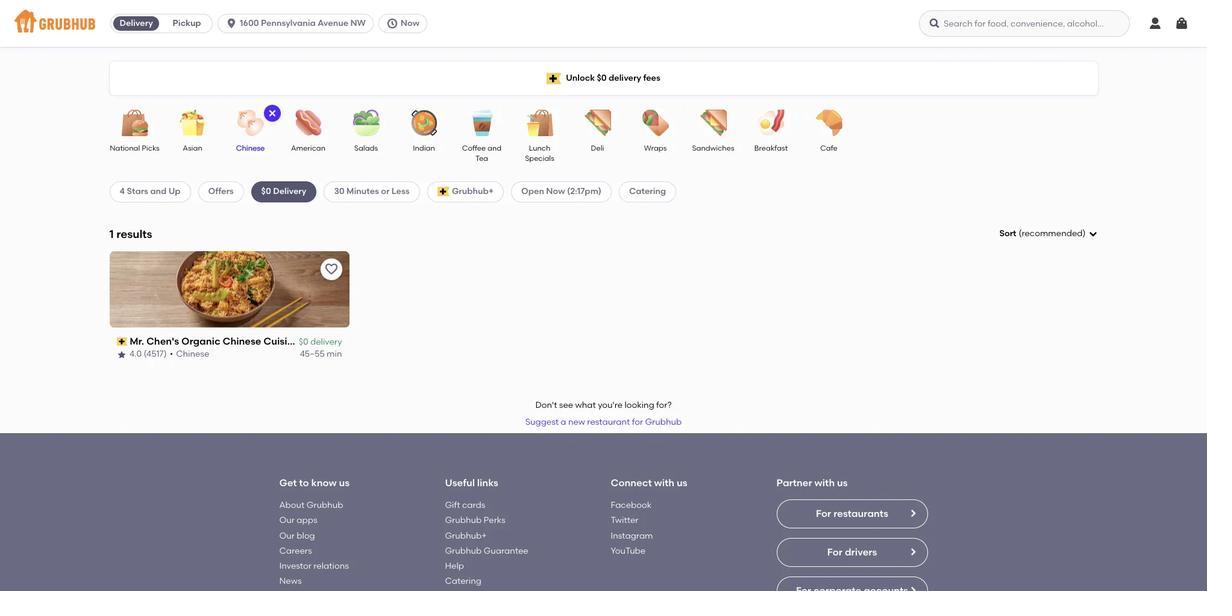 Task type: vqa. For each thing, say whether or not it's contained in the screenshot.
Coffee, Etc
no



Task type: locate. For each thing, give the bounding box(es) containing it.
save this restaurant image
[[324, 262, 338, 276]]

$0 delivery
[[261, 186, 306, 197]]

our down the about
[[279, 515, 295, 526]]

grubhub down know
[[306, 500, 343, 510]]

cafe
[[820, 144, 837, 152]]

links
[[477, 477, 498, 489]]

1 vertical spatial now
[[546, 186, 565, 197]]

grubhub perks link
[[445, 515, 505, 526]]

$0 right 'offers'
[[261, 186, 271, 197]]

coffee
[[462, 144, 486, 152]]

results
[[116, 227, 152, 241]]

to
[[299, 477, 309, 489]]

1 horizontal spatial and
[[488, 144, 501, 152]]

with
[[654, 477, 674, 489], [814, 477, 835, 489]]

1 horizontal spatial now
[[546, 186, 565, 197]]

4
[[120, 186, 125, 197]]

delivery up 45–55 min
[[310, 337, 342, 347]]

our blog link
[[279, 531, 315, 541]]

grubhub down for?
[[645, 417, 682, 427]]

none field inside 1 results main content
[[999, 228, 1098, 240]]

0 vertical spatial chinese
[[236, 144, 265, 152]]

or
[[381, 186, 390, 197]]

chinese left cuisine
[[223, 336, 261, 347]]

(4517)
[[143, 349, 166, 359]]

delivery down american at top left
[[273, 186, 306, 197]]

help
[[445, 561, 464, 571]]

0 vertical spatial for
[[816, 508, 831, 519]]

for for for restaurants
[[816, 508, 831, 519]]

offers
[[208, 186, 234, 197]]

None field
[[999, 228, 1098, 240]]

0 horizontal spatial us
[[339, 477, 350, 489]]

0 vertical spatial grubhub+
[[452, 186, 494, 197]]

1600 pennsylvania avenue nw button
[[218, 14, 378, 33]]

1 vertical spatial and
[[150, 186, 167, 197]]

$0 for $0 delivery
[[261, 186, 271, 197]]

open now (2:17pm)
[[521, 186, 601, 197]]

1600 pennsylvania avenue nw
[[240, 18, 366, 28]]

news link
[[279, 576, 302, 587]]

•
[[169, 349, 173, 359]]

delivery left the fees
[[609, 73, 641, 83]]

you're
[[598, 400, 623, 410]]

now inside 1 results main content
[[546, 186, 565, 197]]

0 horizontal spatial delivery
[[310, 337, 342, 347]]

2 horizontal spatial us
[[837, 477, 848, 489]]

our
[[279, 515, 295, 526], [279, 531, 295, 541]]

grubhub+ down grubhub perks link
[[445, 531, 487, 541]]

0 vertical spatial delivery
[[609, 73, 641, 83]]

us
[[339, 477, 350, 489], [677, 477, 687, 489], [837, 477, 848, 489]]

with right the partner
[[814, 477, 835, 489]]

up
[[169, 186, 181, 197]]

right image inside for drivers link
[[908, 547, 917, 557]]

pennsylvania
[[261, 18, 316, 28]]

0 horizontal spatial delivery
[[120, 18, 153, 28]]

0 horizontal spatial with
[[654, 477, 674, 489]]

us for partner with us
[[837, 477, 848, 489]]

delivery
[[120, 18, 153, 28], [273, 186, 306, 197]]

$0 up 45–55
[[299, 337, 308, 347]]

lunch specials image
[[519, 110, 561, 136]]

useful
[[445, 477, 475, 489]]

1 vertical spatial delivery
[[310, 337, 342, 347]]

0 horizontal spatial and
[[150, 186, 167, 197]]

save this restaurant button
[[320, 258, 342, 280]]

grubhub plus flag logo image left unlock
[[547, 73, 561, 84]]

now right open
[[546, 186, 565, 197]]

see
[[559, 400, 573, 410]]

avenue
[[318, 18, 348, 28]]

$0
[[597, 73, 607, 83], [261, 186, 271, 197], [299, 337, 308, 347]]

asian
[[183, 144, 202, 152]]

1 vertical spatial chinese
[[223, 336, 261, 347]]

0 horizontal spatial $0
[[261, 186, 271, 197]]

2 vertical spatial $0
[[299, 337, 308, 347]]

for?
[[656, 400, 672, 410]]

grubhub inside button
[[645, 417, 682, 427]]

svg image
[[1174, 16, 1189, 31], [386, 17, 398, 30]]

fees
[[643, 73, 660, 83]]

1 vertical spatial grubhub plus flag logo image
[[437, 187, 449, 197]]

chinese
[[236, 144, 265, 152], [223, 336, 261, 347], [176, 349, 209, 359]]

0 vertical spatial and
[[488, 144, 501, 152]]

us right connect
[[677, 477, 687, 489]]

1 horizontal spatial $0
[[299, 337, 308, 347]]

2 us from the left
[[677, 477, 687, 489]]

delivery button
[[111, 14, 162, 33]]

minutes
[[347, 186, 379, 197]]

3 us from the left
[[837, 477, 848, 489]]

facebook
[[611, 500, 652, 510]]

and
[[488, 144, 501, 152], [150, 186, 167, 197]]

restaurant
[[587, 417, 630, 427]]

for down partner with us
[[816, 508, 831, 519]]

now button
[[378, 14, 432, 33]]

main navigation navigation
[[0, 0, 1207, 47]]

grubhub down gift cards link
[[445, 515, 482, 526]]

0 vertical spatial now
[[401, 18, 420, 28]]

suggest
[[525, 417, 559, 427]]

grubhub
[[645, 417, 682, 427], [306, 500, 343, 510], [445, 515, 482, 526], [445, 546, 482, 556]]

deli image
[[576, 110, 619, 136]]

partner with us
[[776, 477, 848, 489]]

gift cards link
[[445, 500, 485, 510]]

1 our from the top
[[279, 515, 295, 526]]

0 vertical spatial our
[[279, 515, 295, 526]]

national picks
[[110, 144, 160, 152]]

0 vertical spatial $0
[[597, 73, 607, 83]]

0 vertical spatial delivery
[[120, 18, 153, 28]]

and left up
[[150, 186, 167, 197]]

1 horizontal spatial catering
[[629, 186, 666, 197]]

for left the drivers on the right bottom of the page
[[827, 546, 842, 558]]

us up for restaurants
[[837, 477, 848, 489]]

1 vertical spatial delivery
[[273, 186, 306, 197]]

recommended
[[1022, 228, 1083, 239]]

for
[[816, 508, 831, 519], [827, 546, 842, 558]]

1 vertical spatial right image
[[908, 586, 917, 591]]

our up "careers" link
[[279, 531, 295, 541]]

catering down "wraps"
[[629, 186, 666, 197]]

1 vertical spatial grubhub+
[[445, 531, 487, 541]]

2 vertical spatial chinese
[[176, 349, 209, 359]]

right image
[[908, 509, 917, 518]]

and up tea
[[488, 144, 501, 152]]

0 horizontal spatial catering
[[445, 576, 481, 587]]

0 vertical spatial right image
[[908, 547, 917, 557]]

Search for food, convenience, alcohol... search field
[[919, 10, 1130, 37]]

our apps link
[[279, 515, 317, 526]]

0 horizontal spatial grubhub plus flag logo image
[[437, 187, 449, 197]]

guarantee
[[484, 546, 528, 556]]

$0 right unlock
[[597, 73, 607, 83]]

0 vertical spatial grubhub plus flag logo image
[[547, 73, 561, 84]]

grubhub down grubhub+ link
[[445, 546, 482, 556]]

1 horizontal spatial us
[[677, 477, 687, 489]]

none field containing sort
[[999, 228, 1098, 240]]

0 horizontal spatial now
[[401, 18, 420, 28]]

1 vertical spatial $0
[[261, 186, 271, 197]]

chinese down organic
[[176, 349, 209, 359]]

2 with from the left
[[814, 477, 835, 489]]

1 horizontal spatial delivery
[[273, 186, 306, 197]]

breakfast image
[[750, 110, 792, 136]]

cuisine
[[264, 336, 299, 347]]

don't see what you're looking for?
[[535, 400, 672, 410]]

grubhub plus flag logo image right less
[[437, 187, 449, 197]]

and inside coffee and tea
[[488, 144, 501, 152]]

right image
[[908, 547, 917, 557], [908, 586, 917, 591]]

grubhub guarantee link
[[445, 546, 528, 556]]

subscription pass image
[[117, 338, 127, 346]]

0 vertical spatial catering
[[629, 186, 666, 197]]

drivers
[[845, 546, 877, 558]]

wraps image
[[634, 110, 676, 136]]

now inside 'button'
[[401, 18, 420, 28]]

now
[[401, 18, 420, 28], [546, 186, 565, 197]]

1 horizontal spatial delivery
[[609, 73, 641, 83]]

30
[[334, 186, 345, 197]]

grubhub+ down tea
[[452, 186, 494, 197]]

catering down help
[[445, 576, 481, 587]]

sandwiches
[[692, 144, 734, 152]]

• chinese
[[169, 349, 209, 359]]

now right nw
[[401, 18, 420, 28]]

chinese down chinese "image"
[[236, 144, 265, 152]]

don't
[[535, 400, 557, 410]]

grubhub+ link
[[445, 531, 487, 541]]

grubhub plus flag logo image
[[547, 73, 561, 84], [437, 187, 449, 197]]

1 horizontal spatial with
[[814, 477, 835, 489]]

1 vertical spatial for
[[827, 546, 842, 558]]

wraps
[[644, 144, 667, 152]]

1 right image from the top
[[908, 547, 917, 557]]

1 with from the left
[[654, 477, 674, 489]]

us right know
[[339, 477, 350, 489]]

sandwiches image
[[692, 110, 734, 136]]

svg image
[[1148, 16, 1162, 31], [225, 17, 237, 30], [929, 17, 941, 30], [267, 108, 277, 118], [1088, 229, 1098, 239]]

suggest a new restaurant for grubhub
[[525, 417, 682, 427]]

with right connect
[[654, 477, 674, 489]]

careers
[[279, 546, 312, 556]]

0 horizontal spatial svg image
[[386, 17, 398, 30]]

delivery left pickup
[[120, 18, 153, 28]]

1 vertical spatial catering
[[445, 576, 481, 587]]

delivery
[[609, 73, 641, 83], [310, 337, 342, 347]]

grubhub plus flag logo image for grubhub+
[[437, 187, 449, 197]]

1 vertical spatial our
[[279, 531, 295, 541]]

1 horizontal spatial grubhub plus flag logo image
[[547, 73, 561, 84]]



Task type: describe. For each thing, give the bounding box(es) containing it.
suggest a new restaurant for grubhub button
[[520, 412, 687, 433]]

relations
[[314, 561, 349, 571]]

twitter
[[611, 515, 638, 526]]

for restaurants link
[[776, 499, 928, 528]]

grubhub plus flag logo image for unlock $0 delivery fees
[[547, 73, 561, 84]]

for
[[632, 417, 643, 427]]

1 results
[[109, 227, 152, 241]]

looking
[[625, 400, 654, 410]]

apps
[[297, 515, 317, 526]]

unlock $0 delivery fees
[[566, 73, 660, 83]]

get to know us
[[279, 477, 350, 489]]

lunch
[[529, 144, 550, 152]]

careers link
[[279, 546, 312, 556]]

cards
[[462, 500, 485, 510]]

about grubhub link
[[279, 500, 343, 510]]

cafe image
[[808, 110, 850, 136]]

unlock
[[566, 73, 595, 83]]

catering link
[[445, 576, 481, 587]]

know
[[311, 477, 337, 489]]

for for for drivers
[[827, 546, 842, 558]]

news
[[279, 576, 302, 587]]

investor relations link
[[279, 561, 349, 571]]

min
[[327, 349, 342, 359]]

$0 delivery
[[299, 337, 342, 347]]

1 horizontal spatial svg image
[[1174, 16, 1189, 31]]

pickup
[[173, 18, 201, 28]]

mr.
[[130, 336, 144, 347]]

investor
[[279, 561, 311, 571]]

for restaurants
[[816, 508, 888, 519]]

2 horizontal spatial $0
[[597, 73, 607, 83]]

30 minutes or less
[[334, 186, 410, 197]]

american
[[291, 144, 325, 152]]

1
[[109, 227, 114, 241]]

american image
[[287, 110, 329, 136]]

stars
[[127, 186, 148, 197]]

$0 for $0 delivery
[[299, 337, 308, 347]]

asian image
[[171, 110, 214, 136]]

mr. chen's organic chinese cuisine
[[130, 336, 299, 347]]

star icon image
[[117, 350, 126, 359]]

youtube link
[[611, 546, 646, 556]]

twitter link
[[611, 515, 638, 526]]

mr. chen's organic chinese cuisine logo image
[[109, 251, 349, 328]]

tea
[[475, 155, 488, 163]]

sort ( recommended )
[[999, 228, 1086, 239]]

for drivers
[[827, 546, 877, 558]]

indian
[[413, 144, 435, 152]]

45–55
[[300, 349, 325, 359]]

what
[[575, 400, 596, 410]]

4.0 (4517)
[[129, 349, 166, 359]]

svg image inside 1600 pennsylvania avenue nw button
[[225, 17, 237, 30]]

about grubhub our apps our blog careers investor relations news
[[279, 500, 349, 587]]

national picks image
[[114, 110, 156, 136]]

svg image inside the now 'button'
[[386, 17, 398, 30]]

us for connect with us
[[677, 477, 687, 489]]

breakfast
[[754, 144, 788, 152]]

gift
[[445, 500, 460, 510]]

coffee and tea image
[[461, 110, 503, 136]]

about
[[279, 500, 304, 510]]

2 our from the top
[[279, 531, 295, 541]]

help link
[[445, 561, 464, 571]]

specials
[[525, 155, 554, 163]]

chinese image
[[229, 110, 271, 136]]

1 us from the left
[[339, 477, 350, 489]]

(2:17pm)
[[567, 186, 601, 197]]

instagram link
[[611, 531, 653, 541]]

perks
[[484, 515, 505, 526]]

grubhub inside about grubhub our apps our blog careers investor relations news
[[306, 500, 343, 510]]

less
[[392, 186, 410, 197]]

)
[[1083, 228, 1086, 239]]

deli
[[591, 144, 604, 152]]

salads
[[354, 144, 378, 152]]

facebook twitter instagram youtube
[[611, 500, 653, 556]]

with for partner
[[814, 477, 835, 489]]

useful links
[[445, 477, 498, 489]]

sort
[[999, 228, 1016, 239]]

catering inside gift cards grubhub perks grubhub+ grubhub guarantee help catering
[[445, 576, 481, 587]]

instagram
[[611, 531, 653, 541]]

get
[[279, 477, 297, 489]]

new
[[568, 417, 585, 427]]

connect with us
[[611, 477, 687, 489]]

facebook link
[[611, 500, 652, 510]]

with for connect
[[654, 477, 674, 489]]

youtube
[[611, 546, 646, 556]]

4.0
[[129, 349, 141, 359]]

2 right image from the top
[[908, 586, 917, 591]]

gift cards grubhub perks grubhub+ grubhub guarantee help catering
[[445, 500, 528, 587]]

45–55 min
[[300, 349, 342, 359]]

picks
[[142, 144, 160, 152]]

(
[[1019, 228, 1022, 239]]

coffee and tea
[[462, 144, 501, 163]]

chen's
[[146, 336, 179, 347]]

connect
[[611, 477, 652, 489]]

restaurants
[[834, 508, 888, 519]]

nw
[[350, 18, 366, 28]]

1600
[[240, 18, 259, 28]]

grubhub+ inside gift cards grubhub perks grubhub+ grubhub guarantee help catering
[[445, 531, 487, 541]]

salads image
[[345, 110, 387, 136]]

delivery inside 1 results main content
[[273, 186, 306, 197]]

partner
[[776, 477, 812, 489]]

indian image
[[403, 110, 445, 136]]

delivery inside button
[[120, 18, 153, 28]]

1 results main content
[[0, 47, 1207, 591]]



